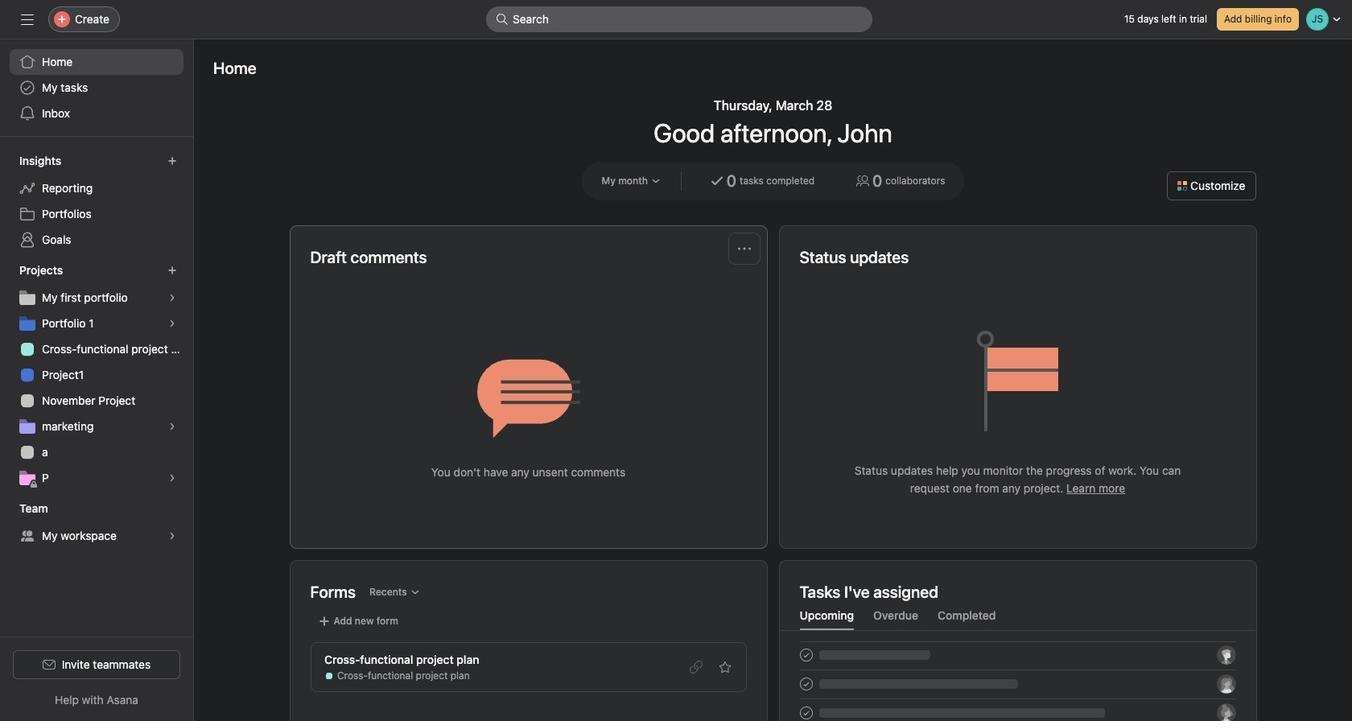 Task type: vqa. For each thing, say whether or not it's contained in the screenshot.
See Details, P image
yes



Task type: locate. For each thing, give the bounding box(es) containing it.
hide sidebar image
[[21, 13, 34, 26]]

see details, my workspace image
[[167, 531, 177, 541]]

see details, my first portfolio image
[[167, 293, 177, 303]]

list box
[[486, 6, 872, 32]]

projects element
[[0, 256, 193, 494]]

new project or portfolio image
[[167, 266, 177, 275]]

insights element
[[0, 146, 193, 256]]

new insights image
[[167, 156, 177, 166]]



Task type: describe. For each thing, give the bounding box(es) containing it.
see details, marketing image
[[167, 422, 177, 431]]

see details, portfolio 1 image
[[167, 319, 177, 328]]

global element
[[0, 39, 193, 136]]

see details, p image
[[167, 473, 177, 483]]

add to favorites image
[[718, 661, 731, 674]]

teams element
[[0, 494, 193, 552]]

copy form link image
[[689, 661, 702, 674]]

prominent image
[[496, 13, 509, 26]]

actions image
[[738, 242, 750, 255]]



